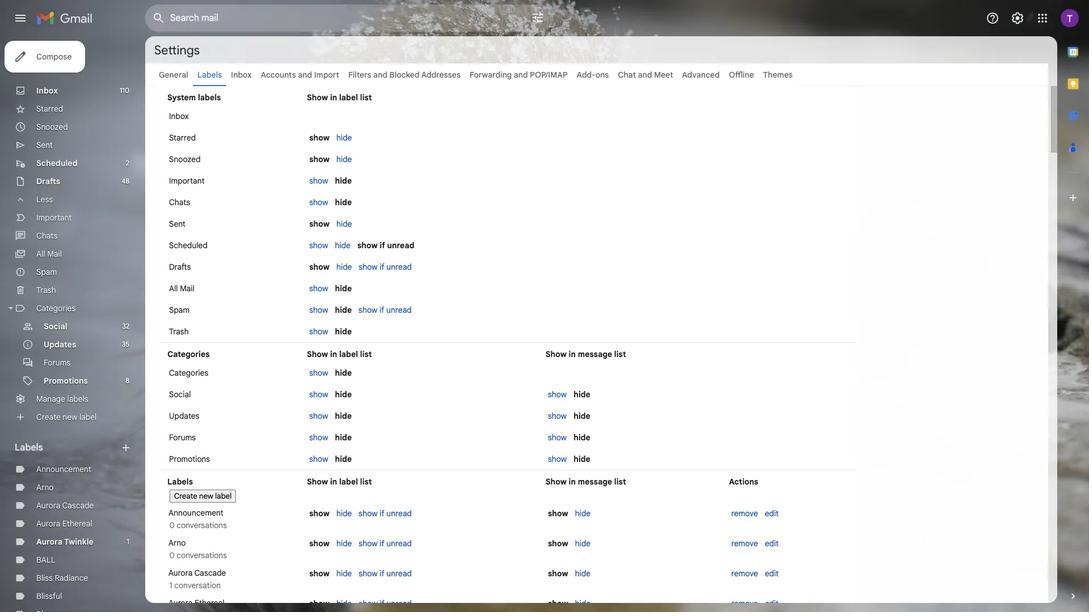 Task type: describe. For each thing, give the bounding box(es) containing it.
1 horizontal spatial promotions
[[169, 454, 210, 465]]

6 show if unread link from the top
[[359, 599, 412, 609]]

show for categories
[[307, 349, 328, 360]]

label inside labels navigation
[[79, 412, 97, 423]]

important inside labels navigation
[[36, 213, 72, 223]]

1 vertical spatial drafts
[[169, 262, 191, 272]]

accounts and import link
[[261, 70, 339, 80]]

remove for announcement 0 conversations
[[731, 509, 758, 519]]

7 if from the top
[[380, 599, 384, 609]]

2 if from the top
[[380, 262, 384, 272]]

0 horizontal spatial inbox link
[[36, 86, 58, 96]]

remove link for announcement 0 conversations
[[731, 509, 758, 519]]

4 edit from the top
[[765, 599, 779, 609]]

3 if from the top
[[379, 305, 384, 315]]

important link
[[36, 213, 72, 223]]

starred link
[[36, 104, 63, 114]]

chats inside labels navigation
[[36, 231, 57, 241]]

drafts link
[[36, 176, 60, 187]]

spam inside labels navigation
[[36, 267, 57, 277]]

ball link
[[36, 555, 55, 566]]

32
[[122, 322, 129, 331]]

blissful link
[[36, 592, 62, 602]]

trash link
[[36, 285, 56, 296]]

list for system labels
[[360, 92, 372, 103]]

gmail image
[[36, 7, 98, 29]]

add-ons
[[577, 70, 609, 80]]

1 vertical spatial sent
[[169, 219, 185, 229]]

sent link
[[36, 140, 53, 150]]

show link for scheduled
[[309, 241, 328, 251]]

labels for manage labels
[[67, 394, 88, 404]]

2
[[126, 159, 129, 167]]

and for chat
[[638, 70, 652, 80]]

accounts and import
[[261, 70, 339, 80]]

48
[[122, 177, 129, 185]]

add-
[[577, 70, 596, 80]]

chats link
[[36, 231, 57, 241]]

35
[[122, 340, 129, 349]]

arno for arno
[[36, 483, 54, 493]]

in for categories
[[330, 349, 337, 360]]

create new label button
[[170, 490, 236, 503]]

themes
[[763, 70, 793, 80]]

forwarding
[[470, 70, 512, 80]]

show link for categories
[[309, 368, 328, 378]]

aurora ethereal inside labels navigation
[[36, 519, 92, 529]]

arno link
[[36, 483, 54, 493]]

1 inside labels navigation
[[127, 538, 129, 546]]

1 vertical spatial ethereal
[[195, 598, 224, 609]]

show for system labels
[[307, 92, 328, 103]]

twinkle
[[64, 537, 93, 547]]

all mail inside labels navigation
[[36, 249, 62, 259]]

3 show if unread link from the top
[[359, 509, 412, 519]]

less
[[36, 195, 53, 205]]

accounts
[[261, 70, 296, 80]]

1 show if unread link from the top
[[359, 262, 412, 272]]

1 vertical spatial categories
[[167, 349, 210, 360]]

0 vertical spatial chats
[[169, 197, 190, 208]]

bliss
[[36, 573, 53, 584]]

labels for labels link
[[197, 70, 222, 80]]

announcement for announcement 0 conversations
[[168, 508, 223, 518]]

aurora down conversation
[[168, 598, 193, 609]]

show in message list for labels
[[546, 477, 626, 487]]

0 vertical spatial inbox link
[[231, 70, 252, 80]]

remove link for aurora cascade 1 conversation
[[731, 569, 758, 579]]

ball
[[36, 555, 55, 566]]

1 vertical spatial mail
[[180, 284, 195, 294]]

system labels
[[167, 92, 221, 103]]

4 if from the top
[[380, 509, 384, 519]]

new for create new label button
[[199, 492, 213, 501]]

1 horizontal spatial snoozed
[[169, 154, 201, 165]]

forums link
[[44, 358, 70, 368]]

aurora cascade 1 conversation
[[167, 568, 226, 591]]

general
[[159, 70, 188, 80]]

1 inside aurora cascade 1 conversation
[[169, 581, 172, 591]]

meet
[[654, 70, 673, 80]]

label for labels
[[339, 477, 358, 487]]

6 if from the top
[[380, 569, 384, 579]]

edit link for announcement 0 conversations
[[765, 509, 779, 519]]

message for labels
[[578, 477, 612, 487]]

snoozed link
[[36, 122, 68, 132]]

inbox inside labels navigation
[[36, 86, 58, 96]]

110
[[120, 86, 129, 95]]

spam link
[[36, 267, 57, 277]]

aurora ethereal link
[[36, 519, 92, 529]]

actions
[[729, 477, 758, 487]]

filters and blocked addresses
[[348, 70, 461, 80]]

1 vertical spatial all
[[169, 284, 178, 294]]

addresses
[[421, 70, 461, 80]]

create new label for create new label button
[[174, 492, 232, 501]]

announcement 0 conversations
[[167, 508, 227, 531]]

1 vertical spatial spam
[[169, 305, 190, 315]]

create for create new label link
[[36, 412, 61, 423]]

show in message list for categories
[[546, 349, 626, 360]]

labels navigation
[[0, 36, 145, 613]]

1 vertical spatial aurora ethereal
[[168, 598, 224, 609]]

0 for arno 0 conversations
[[169, 551, 175, 561]]

arno for arno 0 conversations
[[168, 538, 186, 549]]

offline link
[[729, 70, 754, 80]]

add-ons link
[[577, 70, 609, 80]]

manage labels link
[[36, 394, 88, 404]]

bliss radiance
[[36, 573, 88, 584]]

aurora inside aurora cascade 1 conversation
[[168, 568, 193, 579]]

trash inside labels navigation
[[36, 285, 56, 296]]

remove link for arno 0 conversations
[[731, 539, 758, 549]]

social link
[[44, 322, 67, 332]]

chat and meet
[[618, 70, 673, 80]]

offline
[[729, 70, 754, 80]]

1 vertical spatial trash
[[169, 327, 189, 337]]

ethereal inside labels navigation
[[62, 519, 92, 529]]

blissful
[[36, 592, 62, 602]]

promotions inside labels navigation
[[44, 376, 88, 386]]

show link for important
[[309, 176, 328, 186]]

show link for forums
[[309, 433, 328, 443]]

filters
[[348, 70, 371, 80]]

4 remove link from the top
[[731, 599, 758, 609]]

manage
[[36, 394, 65, 404]]

and for accounts
[[298, 70, 312, 80]]

1 horizontal spatial forums
[[169, 433, 196, 443]]

2 vertical spatial labels
[[167, 477, 193, 487]]

list for categories
[[360, 349, 372, 360]]

and for filters
[[373, 70, 387, 80]]



Task type: vqa. For each thing, say whether or not it's contained in the screenshot.


Task type: locate. For each thing, give the bounding box(es) containing it.
ethereal down conversation
[[195, 598, 224, 609]]

4 show if unread link from the top
[[359, 539, 412, 549]]

1 vertical spatial labels
[[67, 394, 88, 404]]

chats
[[169, 197, 190, 208], [36, 231, 57, 241]]

0 horizontal spatial inbox
[[36, 86, 58, 96]]

create down manage
[[36, 412, 61, 423]]

updates link
[[44, 340, 76, 350]]

labels down labels link
[[198, 92, 221, 103]]

trash right 32
[[169, 327, 189, 337]]

and
[[298, 70, 312, 80], [373, 70, 387, 80], [514, 70, 528, 80], [638, 70, 652, 80]]

updates inside labels navigation
[[44, 340, 76, 350]]

forums
[[44, 358, 70, 368], [169, 433, 196, 443]]

edit link
[[765, 509, 779, 519], [765, 539, 779, 549], [765, 569, 779, 579], [765, 599, 779, 609]]

Search mail text field
[[170, 12, 499, 24]]

1 horizontal spatial sent
[[169, 219, 185, 229]]

0 vertical spatial 0
[[169, 521, 175, 531]]

support image
[[986, 11, 999, 25]]

0
[[169, 521, 175, 531], [169, 551, 175, 561]]

4 and from the left
[[638, 70, 652, 80]]

cascade
[[62, 501, 94, 511], [194, 568, 226, 579]]

ons
[[596, 70, 609, 80]]

0 up 'arno 0 conversations'
[[169, 521, 175, 531]]

1 horizontal spatial starred
[[169, 133, 196, 143]]

0 vertical spatial inbox
[[231, 70, 252, 80]]

show link for spam
[[309, 305, 328, 315]]

remove for arno 0 conversations
[[731, 539, 758, 549]]

0 vertical spatial create
[[36, 412, 61, 423]]

0 horizontal spatial 1
[[127, 538, 129, 546]]

1 vertical spatial create new label
[[174, 492, 232, 501]]

scheduled
[[36, 158, 77, 168], [169, 241, 208, 251]]

0 for announcement 0 conversations
[[169, 521, 175, 531]]

1 horizontal spatial ethereal
[[195, 598, 224, 609]]

arno inside 'arno 0 conversations'
[[168, 538, 186, 549]]

1 vertical spatial arno
[[168, 538, 186, 549]]

show in label list for categories
[[307, 349, 372, 360]]

filters and blocked addresses link
[[348, 70, 461, 80]]

show for labels
[[307, 477, 328, 487]]

edit for announcement 0 conversations
[[765, 509, 779, 519]]

show in label list
[[307, 92, 372, 103], [307, 349, 372, 360], [307, 477, 372, 487]]

1 vertical spatial snoozed
[[169, 154, 201, 165]]

and right filters
[[373, 70, 387, 80]]

1 vertical spatial 1
[[169, 581, 172, 591]]

2 remove link from the top
[[731, 539, 758, 549]]

all inside labels navigation
[[36, 249, 45, 259]]

categories inside labels navigation
[[36, 303, 76, 314]]

new for create new label link
[[63, 412, 77, 423]]

labels heading
[[15, 442, 120, 454]]

show link for chats
[[309, 197, 328, 208]]

0 vertical spatial snoozed
[[36, 122, 68, 132]]

new
[[63, 412, 77, 423], [199, 492, 213, 501]]

in for labels
[[330, 477, 337, 487]]

aurora cascade link
[[36, 501, 94, 511]]

radiance
[[55, 573, 88, 584]]

create new label
[[36, 412, 97, 423], [174, 492, 232, 501]]

1 horizontal spatial inbox link
[[231, 70, 252, 80]]

compose button
[[5, 41, 85, 73]]

categories link
[[36, 303, 76, 314]]

announcement inside labels navigation
[[36, 465, 91, 475]]

3 edit from the top
[[765, 569, 779, 579]]

3 show in label list from the top
[[307, 477, 372, 487]]

1 horizontal spatial 1
[[169, 581, 172, 591]]

forwarding and pop/imap
[[470, 70, 568, 80]]

edit for arno 0 conversations
[[765, 539, 779, 549]]

edit link for arno 0 conversations
[[765, 539, 779, 549]]

0 vertical spatial show in label list
[[307, 92, 372, 103]]

snoozed inside labels navigation
[[36, 122, 68, 132]]

cascade inside labels navigation
[[62, 501, 94, 511]]

compose
[[36, 52, 72, 62]]

0 horizontal spatial ethereal
[[62, 519, 92, 529]]

hide link
[[336, 133, 352, 143], [336, 154, 352, 165], [336, 219, 352, 229], [335, 241, 351, 251], [336, 262, 352, 272], [336, 509, 352, 519], [575, 509, 591, 519], [336, 539, 352, 549], [575, 539, 591, 549], [336, 569, 352, 579], [575, 569, 591, 579], [336, 599, 352, 609], [575, 599, 591, 609]]

1 horizontal spatial spam
[[169, 305, 190, 315]]

remove link
[[731, 509, 758, 519], [731, 539, 758, 549], [731, 569, 758, 579], [731, 599, 758, 609]]

sent inside labels navigation
[[36, 140, 53, 150]]

advanced
[[682, 70, 720, 80]]

4 edit link from the top
[[765, 599, 779, 609]]

3 remove from the top
[[731, 569, 758, 579]]

2 vertical spatial inbox
[[169, 111, 189, 121]]

pop/imap
[[530, 70, 568, 80]]

0 horizontal spatial snoozed
[[36, 122, 68, 132]]

promotions
[[44, 376, 88, 386], [169, 454, 210, 465]]

1 remove from the top
[[731, 509, 758, 519]]

2 horizontal spatial labels
[[197, 70, 222, 80]]

aurora
[[36, 501, 60, 511], [36, 519, 60, 529], [36, 537, 62, 547], [168, 568, 193, 579], [168, 598, 193, 609]]

1 right twinkle
[[127, 538, 129, 546]]

0 horizontal spatial updates
[[44, 340, 76, 350]]

1
[[127, 538, 129, 546], [169, 581, 172, 591]]

arno down the announcement link
[[36, 483, 54, 493]]

0 vertical spatial categories
[[36, 303, 76, 314]]

labels up create new label link
[[67, 394, 88, 404]]

social inside labels navigation
[[44, 322, 67, 332]]

inbox right labels link
[[231, 70, 252, 80]]

advanced search options image
[[526, 6, 549, 29]]

create inside labels navigation
[[36, 412, 61, 423]]

and for forwarding
[[514, 70, 528, 80]]

0 vertical spatial scheduled
[[36, 158, 77, 168]]

1 edit from the top
[[765, 509, 779, 519]]

edit link for aurora cascade 1 conversation
[[765, 569, 779, 579]]

1 horizontal spatial all
[[169, 284, 178, 294]]

0 horizontal spatial announcement
[[36, 465, 91, 475]]

0 vertical spatial promotions
[[44, 376, 88, 386]]

show link for trash
[[309, 327, 328, 337]]

2 0 from the top
[[169, 551, 175, 561]]

labels for system labels
[[198, 92, 221, 103]]

5 show if unread link from the top
[[359, 569, 412, 579]]

1 horizontal spatial trash
[[169, 327, 189, 337]]

edit for aurora cascade 1 conversation
[[765, 569, 779, 579]]

8
[[126, 377, 129, 385]]

chat
[[618, 70, 636, 80]]

5 if from the top
[[380, 539, 384, 549]]

1 vertical spatial conversations
[[177, 551, 227, 561]]

1 horizontal spatial labels
[[198, 92, 221, 103]]

show
[[307, 92, 328, 103], [307, 349, 328, 360], [546, 349, 567, 360], [307, 477, 328, 487], [546, 477, 567, 487]]

3 remove link from the top
[[731, 569, 758, 579]]

show link for updates
[[309, 411, 328, 421]]

aurora up the ball link at bottom
[[36, 537, 62, 547]]

snoozed
[[36, 122, 68, 132], [169, 154, 201, 165]]

0 vertical spatial sent
[[36, 140, 53, 150]]

0 vertical spatial all
[[36, 249, 45, 259]]

main menu image
[[14, 11, 27, 25]]

starred up snoozed link
[[36, 104, 63, 114]]

1 horizontal spatial inbox
[[169, 111, 189, 121]]

remove for aurora cascade 1 conversation
[[731, 569, 758, 579]]

system
[[167, 92, 196, 103]]

arno inside labels navigation
[[36, 483, 54, 493]]

and right chat
[[638, 70, 652, 80]]

in
[[330, 92, 337, 103], [330, 349, 337, 360], [569, 349, 576, 360], [330, 477, 337, 487], [569, 477, 576, 487]]

settings
[[154, 42, 200, 58]]

0 up aurora cascade 1 conversation
[[169, 551, 175, 561]]

chat and meet link
[[618, 70, 673, 80]]

0 vertical spatial labels
[[197, 70, 222, 80]]

0 horizontal spatial important
[[36, 213, 72, 223]]

announcement inside announcement 0 conversations
[[168, 508, 223, 518]]

1 edit link from the top
[[765, 509, 779, 519]]

arno down announcement 0 conversations at left bottom
[[168, 538, 186, 549]]

labels up create new label button
[[167, 477, 193, 487]]

bliss radiance link
[[36, 573, 88, 584]]

0 vertical spatial new
[[63, 412, 77, 423]]

scheduled link
[[36, 158, 77, 168]]

1 horizontal spatial labels
[[167, 477, 193, 487]]

1 horizontal spatial create
[[174, 492, 197, 501]]

2 vertical spatial categories
[[169, 368, 208, 378]]

create inside button
[[174, 492, 197, 501]]

search mail image
[[149, 8, 169, 28]]

0 vertical spatial important
[[169, 176, 204, 186]]

0 vertical spatial announcement
[[36, 465, 91, 475]]

0 vertical spatial message
[[578, 349, 612, 360]]

inbox link up starred link
[[36, 86, 58, 96]]

categories
[[36, 303, 76, 314], [167, 349, 210, 360], [169, 368, 208, 378]]

1 horizontal spatial important
[[169, 176, 204, 186]]

show in label list for system labels
[[307, 92, 372, 103]]

settings image
[[1011, 11, 1024, 25]]

0 inside 'arno 0 conversations'
[[169, 551, 175, 561]]

blocked
[[389, 70, 420, 80]]

aurora twinkle link
[[36, 537, 93, 547]]

conversations inside 'arno 0 conversations'
[[177, 551, 227, 561]]

0 horizontal spatial labels
[[67, 394, 88, 404]]

2 remove from the top
[[731, 539, 758, 549]]

message for categories
[[578, 349, 612, 360]]

import
[[314, 70, 339, 80]]

create new label for create new label link
[[36, 412, 97, 423]]

all mail
[[36, 249, 62, 259], [169, 284, 195, 294]]

create for create new label button
[[174, 492, 197, 501]]

aurora up the aurora twinkle link
[[36, 519, 60, 529]]

1 remove link from the top
[[731, 509, 758, 519]]

None search field
[[145, 5, 554, 32]]

tab list
[[1057, 36, 1089, 572]]

mail inside labels navigation
[[47, 249, 62, 259]]

labels for the labels heading
[[15, 442, 43, 454]]

show in label list for labels
[[307, 477, 372, 487]]

1 horizontal spatial create new label
[[174, 492, 232, 501]]

and left pop/imap
[[514, 70, 528, 80]]

aurora down arno "link"
[[36, 501, 60, 511]]

create new label down manage labels
[[36, 412, 97, 423]]

aurora cascade
[[36, 501, 94, 511]]

1 horizontal spatial mail
[[180, 284, 195, 294]]

less button
[[0, 191, 136, 209]]

important
[[169, 176, 204, 186], [36, 213, 72, 223]]

1 show in label list from the top
[[307, 92, 372, 103]]

starred down system
[[169, 133, 196, 143]]

new up announcement 0 conversations at left bottom
[[199, 492, 213, 501]]

labels
[[197, 70, 222, 80], [15, 442, 43, 454], [167, 477, 193, 487]]

announcement down create new label button
[[168, 508, 223, 518]]

1 vertical spatial scheduled
[[169, 241, 208, 251]]

inbox down system
[[169, 111, 189, 121]]

aurora up conversation
[[168, 568, 193, 579]]

1 horizontal spatial cascade
[[194, 568, 226, 579]]

announcement
[[36, 465, 91, 475], [168, 508, 223, 518]]

aurora ethereal down conversation
[[168, 598, 224, 609]]

0 vertical spatial show in message list
[[546, 349, 626, 360]]

themes link
[[763, 70, 793, 80]]

1 vertical spatial all mail
[[169, 284, 195, 294]]

aurora twinkle
[[36, 537, 93, 547]]

starred inside labels navigation
[[36, 104, 63, 114]]

new inside button
[[199, 492, 213, 501]]

1 message from the top
[[578, 349, 612, 360]]

labels up system labels
[[197, 70, 222, 80]]

starred
[[36, 104, 63, 114], [169, 133, 196, 143]]

0 horizontal spatial promotions
[[44, 376, 88, 386]]

scheduled inside labels navigation
[[36, 158, 77, 168]]

cascade for aurora cascade
[[62, 501, 94, 511]]

2 edit link from the top
[[765, 539, 779, 549]]

show link for all mail
[[309, 284, 328, 294]]

show link
[[309, 176, 328, 186], [309, 197, 328, 208], [309, 241, 328, 251], [309, 284, 328, 294], [309, 305, 328, 315], [309, 327, 328, 337], [309, 368, 328, 378], [309, 390, 328, 400], [548, 390, 567, 400], [309, 411, 328, 421], [548, 411, 567, 421], [309, 433, 328, 443], [548, 433, 567, 443], [309, 454, 328, 465], [548, 454, 567, 465]]

label
[[339, 92, 358, 103], [339, 349, 358, 360], [79, 412, 97, 423], [339, 477, 358, 487], [215, 492, 232, 501]]

1 horizontal spatial aurora ethereal
[[168, 598, 224, 609]]

0 horizontal spatial aurora ethereal
[[36, 519, 92, 529]]

1 vertical spatial announcement
[[168, 508, 223, 518]]

2 show if unread link from the top
[[359, 305, 412, 315]]

1 0 from the top
[[169, 521, 175, 531]]

arno
[[36, 483, 54, 493], [168, 538, 186, 549]]

show link for promotions
[[309, 454, 328, 465]]

aurora for the aurora twinkle link
[[36, 537, 62, 547]]

1 vertical spatial starred
[[169, 133, 196, 143]]

forwarding and pop/imap link
[[470, 70, 568, 80]]

general link
[[159, 70, 188, 80]]

1 left conversation
[[169, 581, 172, 591]]

2 conversations from the top
[[177, 551, 227, 561]]

0 vertical spatial arno
[[36, 483, 54, 493]]

manage labels
[[36, 394, 88, 404]]

announcement link
[[36, 465, 91, 475]]

0 horizontal spatial drafts
[[36, 176, 60, 187]]

aurora for aurora cascade link
[[36, 501, 60, 511]]

inbox up starred link
[[36, 86, 58, 96]]

all mail link
[[36, 249, 62, 259]]

0 vertical spatial starred
[[36, 104, 63, 114]]

0 vertical spatial spam
[[36, 267, 57, 277]]

1 vertical spatial show in message list
[[546, 477, 626, 487]]

forums inside labels navigation
[[44, 358, 70, 368]]

labels inside navigation
[[67, 394, 88, 404]]

announcement down the labels heading
[[36, 465, 91, 475]]

edit
[[765, 509, 779, 519], [765, 539, 779, 549], [765, 569, 779, 579], [765, 599, 779, 609]]

2 and from the left
[[373, 70, 387, 80]]

cascade up aurora ethereal link
[[62, 501, 94, 511]]

create new label up announcement 0 conversations at left bottom
[[174, 492, 232, 501]]

4 remove from the top
[[731, 599, 758, 609]]

social
[[44, 322, 67, 332], [169, 390, 191, 400]]

create new label inside button
[[174, 492, 232, 501]]

arno 0 conversations
[[167, 538, 227, 561]]

1 vertical spatial cascade
[[194, 568, 226, 579]]

cascade for aurora cascade 1 conversation
[[194, 568, 226, 579]]

2 message from the top
[[578, 477, 612, 487]]

show if unread link
[[359, 262, 412, 272], [359, 305, 412, 315], [359, 509, 412, 519], [359, 539, 412, 549], [359, 569, 412, 579], [359, 599, 412, 609]]

2 show in message list from the top
[[546, 477, 626, 487]]

3 and from the left
[[514, 70, 528, 80]]

show link for social
[[309, 390, 328, 400]]

conversations inside announcement 0 conversations
[[177, 521, 227, 531]]

2 vertical spatial show in label list
[[307, 477, 372, 487]]

advanced link
[[682, 70, 720, 80]]

1 horizontal spatial arno
[[168, 538, 186, 549]]

and left import
[[298, 70, 312, 80]]

create new label inside labels navigation
[[36, 412, 97, 423]]

0 vertical spatial cascade
[[62, 501, 94, 511]]

labels link
[[197, 70, 222, 80]]

1 if from the top
[[380, 241, 385, 251]]

0 vertical spatial 1
[[127, 538, 129, 546]]

0 horizontal spatial new
[[63, 412, 77, 423]]

0 vertical spatial conversations
[[177, 521, 227, 531]]

conversations for announcement
[[177, 521, 227, 531]]

label for system labels
[[339, 92, 358, 103]]

drafts inside labels navigation
[[36, 176, 60, 187]]

0 horizontal spatial all
[[36, 249, 45, 259]]

conversations up 'arno 0 conversations'
[[177, 521, 227, 531]]

conversations for arno
[[177, 551, 227, 561]]

1 horizontal spatial chats
[[169, 197, 190, 208]]

promotions link
[[44, 376, 88, 386]]

cascade up conversation
[[194, 568, 226, 579]]

if
[[380, 241, 385, 251], [380, 262, 384, 272], [379, 305, 384, 315], [380, 509, 384, 519], [380, 539, 384, 549], [380, 569, 384, 579], [380, 599, 384, 609]]

label for categories
[[339, 349, 358, 360]]

conversations up aurora cascade 1 conversation
[[177, 551, 227, 561]]

0 vertical spatial trash
[[36, 285, 56, 296]]

aurora ethereal up the aurora twinkle link
[[36, 519, 92, 529]]

1 vertical spatial social
[[169, 390, 191, 400]]

create new label link
[[36, 412, 97, 423]]

2 edit from the top
[[765, 539, 779, 549]]

1 horizontal spatial social
[[169, 390, 191, 400]]

list for labels
[[360, 477, 372, 487]]

aurora ethereal
[[36, 519, 92, 529], [168, 598, 224, 609]]

0 horizontal spatial sent
[[36, 140, 53, 150]]

0 horizontal spatial mail
[[47, 249, 62, 259]]

0 vertical spatial drafts
[[36, 176, 60, 187]]

trash down spam link
[[36, 285, 56, 296]]

spam
[[36, 267, 57, 277], [169, 305, 190, 315]]

0 horizontal spatial cascade
[[62, 501, 94, 511]]

0 vertical spatial create new label
[[36, 412, 97, 423]]

aurora for aurora ethereal link
[[36, 519, 60, 529]]

1 horizontal spatial scheduled
[[169, 241, 208, 251]]

0 horizontal spatial labels
[[15, 442, 43, 454]]

show in message list
[[546, 349, 626, 360], [546, 477, 626, 487]]

announcement for announcement
[[36, 465, 91, 475]]

inbox link right labels link
[[231, 70, 252, 80]]

0 vertical spatial labels
[[198, 92, 221, 103]]

1 and from the left
[[298, 70, 312, 80]]

1 conversations from the top
[[177, 521, 227, 531]]

unread
[[387, 241, 414, 251], [386, 262, 412, 272], [386, 305, 412, 315], [386, 509, 412, 519], [386, 539, 412, 549], [386, 569, 412, 579], [386, 599, 412, 609]]

promotions up create new label button
[[169, 454, 210, 465]]

labels up the announcement link
[[15, 442, 43, 454]]

in for system labels
[[330, 92, 337, 103]]

labels
[[198, 92, 221, 103], [67, 394, 88, 404]]

1 show in message list from the top
[[546, 349, 626, 360]]

0 vertical spatial updates
[[44, 340, 76, 350]]

1 horizontal spatial updates
[[169, 411, 199, 421]]

updates
[[44, 340, 76, 350], [169, 411, 199, 421]]

trash
[[36, 285, 56, 296], [169, 327, 189, 337]]

label inside create new label button
[[215, 492, 232, 501]]

list
[[360, 92, 372, 103], [360, 349, 372, 360], [614, 349, 626, 360], [360, 477, 372, 487], [614, 477, 626, 487]]

ethereal
[[62, 519, 92, 529], [195, 598, 224, 609]]

0 horizontal spatial forums
[[44, 358, 70, 368]]

new inside labels navigation
[[63, 412, 77, 423]]

conversation
[[174, 581, 221, 591]]

0 vertical spatial ethereal
[[62, 519, 92, 529]]

1 vertical spatial inbox
[[36, 86, 58, 96]]

0 inside announcement 0 conversations
[[169, 521, 175, 531]]

promotions up manage labels
[[44, 376, 88, 386]]

labels inside navigation
[[15, 442, 43, 454]]

new down manage labels
[[63, 412, 77, 423]]

2 show in label list from the top
[[307, 349, 372, 360]]

ethereal up twinkle
[[62, 519, 92, 529]]

1 vertical spatial create
[[174, 492, 197, 501]]

0 horizontal spatial spam
[[36, 267, 57, 277]]

3 edit link from the top
[[765, 569, 779, 579]]

1 horizontal spatial all mail
[[169, 284, 195, 294]]

0 vertical spatial forums
[[44, 358, 70, 368]]

create up announcement 0 conversations at left bottom
[[174, 492, 197, 501]]

cascade inside aurora cascade 1 conversation
[[194, 568, 226, 579]]



